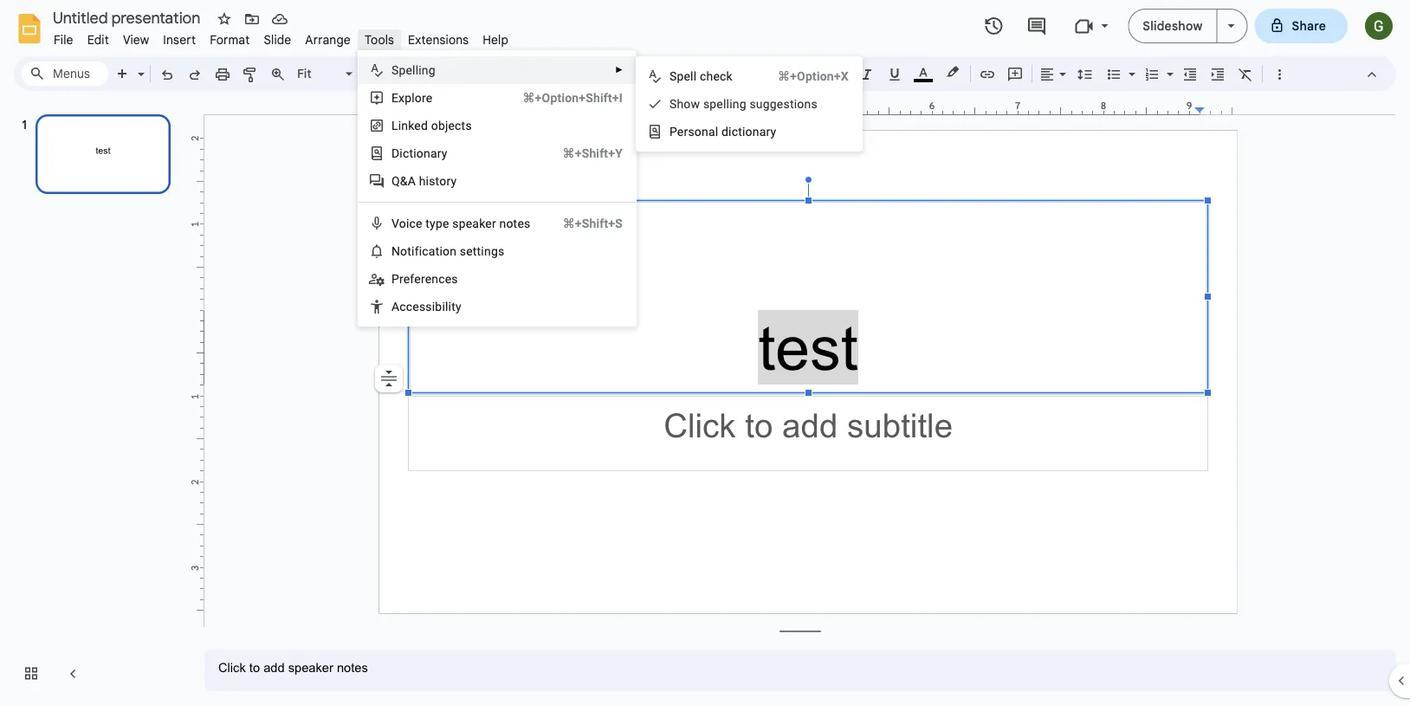 Task type: describe. For each thing, give the bounding box(es) containing it.
v
[[392, 216, 399, 231]]

⌘+option+shift+i element
[[502, 89, 623, 107]]

explore r element
[[392, 91, 438, 105]]

di
[[722, 124, 732, 139]]

dictionary d element
[[392, 146, 453, 160]]

speaker
[[453, 216, 496, 231]]

tionary
[[739, 124, 777, 139]]

explo r e
[[392, 91, 433, 105]]

⌘+shift+y element
[[542, 145, 623, 162]]

text color image
[[914, 62, 933, 82]]

history
[[419, 174, 457, 188]]

d ictionary
[[392, 146, 448, 160]]

d
[[392, 146, 400, 160]]

spelling
[[704, 97, 747, 111]]

help menu item
[[476, 29, 516, 50]]

s left ow
[[670, 97, 677, 111]]

p
[[392, 272, 399, 286]]

view menu item
[[116, 29, 156, 50]]

⌘+option+x element
[[757, 68, 849, 85]]

l inked objects
[[392, 118, 472, 133]]

preferences p element
[[392, 272, 463, 286]]

e
[[426, 91, 433, 105]]

0 horizontal spatial c
[[400, 299, 406, 314]]

pell
[[677, 69, 697, 83]]

slideshow button
[[1129, 9, 1218, 43]]

q &a history
[[392, 174, 457, 188]]

objects
[[431, 118, 472, 133]]

arrange menu item
[[298, 29, 358, 50]]

s pell check
[[670, 69, 733, 83]]

s h ow spelling suggestions
[[670, 97, 818, 111]]

ow
[[684, 97, 700, 111]]

right margin image
[[1196, 101, 1238, 114]]

new slide with layout image
[[133, 62, 145, 68]]

notification settings o element
[[392, 244, 510, 258]]

q&a history q element
[[392, 174, 462, 188]]

personal
[[670, 124, 719, 139]]

personal dictionary c element
[[670, 124, 782, 139]]

0 vertical spatial c
[[732, 124, 739, 139]]

tification
[[408, 244, 457, 258]]

l
[[392, 118, 398, 133]]

view
[[123, 32, 149, 47]]

Menus field
[[22, 62, 108, 86]]

help
[[483, 32, 509, 47]]

notes
[[500, 216, 531, 231]]

pelling
[[399, 63, 436, 77]]

type
[[426, 216, 449, 231]]

left margin image
[[380, 101, 423, 114]]

⌘+shift+s
[[563, 216, 623, 231]]

menu bar inside menu bar banner
[[47, 23, 516, 51]]

highlight color image
[[944, 62, 963, 82]]

format
[[210, 32, 250, 47]]

⌘+shift+s element
[[542, 215, 623, 232]]

tools menu item
[[358, 29, 401, 50]]

insert menu item
[[156, 29, 203, 50]]

application containing slideshow
[[0, 0, 1411, 705]]



Task type: locate. For each thing, give the bounding box(es) containing it.
edit
[[87, 32, 109, 47]]

share
[[1293, 18, 1327, 33]]

Zoom field
[[292, 62, 361, 87]]

line & paragraph spacing image
[[1076, 62, 1096, 86]]

c
[[732, 124, 739, 139], [400, 299, 406, 314]]

main toolbar
[[107, 0, 1310, 492]]

extensions menu item
[[401, 29, 476, 50]]

explo
[[392, 91, 422, 105]]

r
[[422, 91, 426, 105]]

inked
[[398, 118, 428, 133]]

Zoom text field
[[295, 62, 343, 86]]

s up h
[[670, 69, 677, 83]]

s up explo
[[392, 63, 399, 77]]

Star checkbox
[[212, 7, 237, 31]]

n o tification settings
[[392, 244, 505, 258]]

a c cessibility
[[392, 299, 462, 314]]

tools
[[365, 32, 394, 47]]

check
[[700, 69, 733, 83]]

show spelling suggestions h element
[[670, 97, 823, 111]]

menu bar banner
[[0, 0, 1411, 705]]

menu bar
[[47, 23, 516, 51]]

Rename text field
[[47, 7, 211, 28]]

s
[[392, 63, 399, 77], [670, 69, 677, 83], [670, 97, 677, 111]]

shrink text on overflow image
[[377, 367, 401, 391]]

arrange
[[305, 32, 351, 47]]

v oice type speaker notes
[[392, 216, 531, 231]]

personal di c tionary
[[670, 124, 777, 139]]

⌘+option+shift+i
[[523, 91, 623, 105]]

menu bar containing file
[[47, 23, 516, 51]]

insert
[[163, 32, 196, 47]]

format menu item
[[203, 29, 257, 50]]

share button
[[1255, 9, 1349, 43]]

p references
[[392, 272, 458, 286]]

linked objects l element
[[392, 118, 477, 133]]

s for pelling
[[392, 63, 399, 77]]

references
[[399, 272, 458, 286]]

n
[[392, 244, 400, 258]]

a
[[392, 299, 400, 314]]

s pelling
[[392, 63, 436, 77]]

file
[[54, 32, 73, 47]]

s for pell check
[[670, 69, 677, 83]]

►
[[615, 65, 624, 75]]

ictionary
[[400, 146, 448, 160]]

⌘+shift+y
[[563, 146, 623, 160]]

settings
[[460, 244, 505, 258]]

suggestions
[[750, 97, 818, 111]]

file menu item
[[47, 29, 80, 50]]

extensions
[[408, 32, 469, 47]]

&a
[[400, 174, 416, 188]]

spell check s element
[[670, 69, 738, 83]]

application
[[0, 0, 1411, 705]]

1 horizontal spatial c
[[732, 124, 739, 139]]

option
[[375, 365, 403, 393]]

accessibility c element
[[392, 299, 467, 314]]

start slideshow (⌘+enter) image
[[1229, 24, 1235, 28]]

⌘+option+x
[[778, 69, 849, 83]]

o
[[400, 244, 408, 258]]

slideshow
[[1143, 18, 1203, 33]]

navigation
[[0, 98, 191, 705]]

menu
[[358, 50, 637, 327], [636, 56, 863, 152]]

oice
[[399, 216, 423, 231]]

edit menu item
[[80, 29, 116, 50]]

cessibility
[[406, 299, 462, 314]]

q
[[392, 174, 400, 188]]

slide menu item
[[257, 29, 298, 50]]

h
[[677, 97, 684, 111]]

slide
[[264, 32, 292, 47]]

1 vertical spatial c
[[400, 299, 406, 314]]

spelling s element
[[392, 63, 441, 77]]

voice type speaker notes v element
[[392, 216, 536, 231]]



Task type: vqa. For each thing, say whether or not it's contained in the screenshot.
the n
yes



